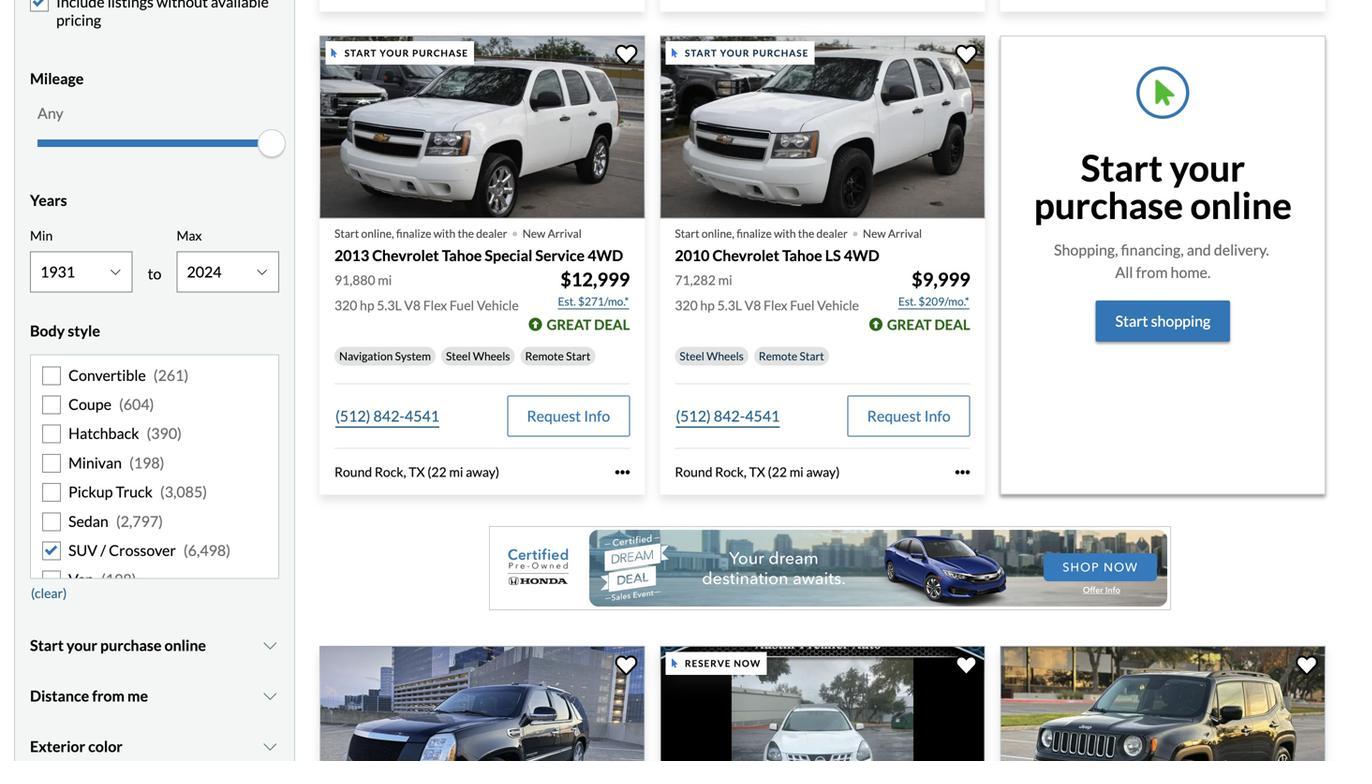 Task type: vqa. For each thing, say whether or not it's contained in the screenshot.
"CERTIFIED" corresponding to Certified Lexus
no



Task type: describe. For each thing, give the bounding box(es) containing it.
black 2011 cadillac escalade hybrid platinum rwd suv / crossover rear-wheel drive automatic image
[[320, 647, 645, 762]]

coupe
[[68, 395, 111, 414]]

start your purchase for $9,999
[[685, 47, 809, 59]]

(512) 842-4541 button for $12,999
[[335, 396, 441, 437]]

home.
[[1171, 264, 1211, 282]]

finalize for $9,999
[[737, 227, 772, 240]]

online inside dropdown button
[[164, 637, 206, 655]]

with for $9,999
[[774, 227, 796, 240]]

dealer for $9,999
[[817, 227, 848, 240]]

crossover
[[109, 542, 176, 560]]

tahoe for $9,999
[[783, 246, 823, 265]]

(512) 842-4541 for $12,999
[[336, 407, 440, 426]]

$12,999 est. $271/mo.*
[[558, 269, 630, 308]]

$209/mo.*
[[919, 295, 970, 308]]

navigation
[[339, 350, 393, 363]]

online inside start your purchase online
[[1191, 183, 1292, 227]]

71,282 mi 320 hp 5.3l v8 flex fuel vehicle
[[675, 272, 859, 314]]

with for $12,999
[[434, 227, 456, 240]]

sedan
[[68, 512, 109, 531]]

suv
[[68, 542, 98, 560]]

exterior color
[[30, 738, 123, 756]]

white 2010 chevrolet tahoe ls 4wd suv / crossover four-wheel drive 6-speed automatic image
[[660, 36, 986, 219]]

$271/mo.*
[[578, 295, 629, 308]]

1 remote start from the left
[[525, 350, 591, 363]]

91,880
[[335, 272, 375, 288]]

vehicle for $9,999
[[817, 298, 859, 314]]

body
[[30, 322, 65, 340]]

truck
[[116, 483, 153, 501]]

info for $12,999
[[584, 407, 610, 426]]

color
[[88, 738, 123, 756]]

hatchback (390)
[[68, 425, 182, 443]]

white 2013 nissan rogue sv with sl suv / crossover front-wheel drive continuously variable transmission image
[[660, 647, 986, 762]]

van (198)
[[68, 571, 136, 589]]

purchase inside dropdown button
[[100, 637, 162, 655]]

ls
[[825, 246, 841, 265]]

new for $9,999
[[863, 227, 886, 240]]

2010
[[675, 246, 710, 265]]

5.3l for $12,999
[[377, 298, 402, 314]]

1 remote from the left
[[525, 350, 564, 363]]

1 steel from the left
[[446, 350, 471, 363]]

round for $12,999
[[335, 464, 372, 480]]

start your purchase for $12,999
[[345, 47, 469, 59]]

91,880 mi 320 hp 5.3l v8 flex fuel vehicle
[[335, 272, 519, 314]]

body style
[[30, 322, 100, 340]]

tx for $9,999
[[749, 464, 766, 480]]

shopping,
[[1054, 241, 1118, 259]]

minivan
[[68, 454, 122, 472]]

body style button
[[30, 308, 279, 355]]

mileage button
[[30, 55, 279, 102]]

include listings without available pricing
[[56, 0, 269, 29]]

(512) 842-4541 button for $9,999
[[675, 396, 781, 437]]

system
[[395, 350, 431, 363]]

(clear) button
[[30, 579, 68, 608]]

coupe (604)
[[68, 395, 154, 414]]

· for $12,999
[[511, 215, 519, 249]]

arrival for $12,999
[[548, 227, 582, 240]]

start online, finalize with the dealer · new arrival 2010 chevrolet tahoe ls 4wd
[[675, 215, 922, 265]]

great for $12,999
[[547, 316, 592, 333]]

financing,
[[1121, 241, 1184, 259]]

great for $9,999
[[887, 316, 932, 333]]

est. $209/mo.* button
[[898, 292, 971, 311]]

any
[[37, 104, 63, 122]]

mouse pointer image for $12,999
[[331, 48, 337, 58]]

(198) for minivan (198)
[[129, 454, 164, 472]]

available
[[211, 0, 269, 11]]

(clear)
[[31, 586, 67, 601]]

flex for $9,999
[[764, 298, 788, 314]]

max
[[177, 228, 202, 244]]

years
[[30, 191, 67, 209]]

listings
[[107, 0, 154, 11]]

$12,999
[[561, 269, 630, 291]]

sedan (2,797)
[[68, 512, 163, 531]]

request info for $9,999
[[867, 407, 951, 426]]

$9,999
[[912, 269, 971, 291]]

2 remote from the left
[[759, 350, 798, 363]]

(22 for $9,999
[[768, 464, 787, 480]]

4541 for $12,999
[[405, 407, 440, 426]]

years button
[[30, 177, 279, 224]]

deal for $9,999
[[935, 316, 971, 333]]

convertible
[[68, 366, 146, 385]]

hp for $12,999
[[360, 298, 374, 314]]

distance from me
[[30, 687, 148, 705]]

(390)
[[147, 425, 182, 443]]

$9,999 est. $209/mo.*
[[899, 269, 971, 308]]

advertisement region
[[489, 527, 1171, 611]]

great deal for $9,999
[[887, 316, 971, 333]]

minivan (198)
[[68, 454, 164, 472]]

start inside start online, finalize with the dealer · new arrival 2013 chevrolet tahoe special service 4wd
[[335, 227, 359, 240]]

start shopping
[[1116, 312, 1211, 331]]

reserve
[[685, 659, 731, 670]]

white 2013 chevrolet tahoe special service 4wd suv / crossover four-wheel drive 6-speed automatic image
[[320, 36, 645, 219]]

start inside start shopping button
[[1116, 312, 1148, 331]]

online, for $12,999
[[361, 227, 394, 240]]

(2,797)
[[116, 512, 163, 531]]

(261)
[[154, 366, 189, 385]]

842- for $9,999
[[714, 407, 745, 426]]

chevrolet for $9,999
[[713, 246, 780, 265]]

2 steel wheels from the left
[[680, 350, 744, 363]]

start inside start your purchase online dropdown button
[[30, 637, 64, 655]]

service
[[535, 246, 585, 265]]

start your purchase online inside dropdown button
[[30, 637, 206, 655]]

from inside "dropdown button"
[[92, 687, 125, 705]]

to
[[148, 265, 162, 283]]

320 for $9,999
[[675, 298, 698, 314]]

1 wheels from the left
[[473, 350, 510, 363]]

71,282
[[675, 272, 716, 288]]

van
[[68, 571, 94, 589]]

start online, finalize with the dealer · new arrival 2013 chevrolet tahoe special service 4wd
[[335, 215, 623, 265]]

your inside dropdown button
[[67, 637, 97, 655]]

842- for $12,999
[[373, 407, 405, 426]]

start shopping button
[[1096, 301, 1231, 342]]

hatchback
[[68, 425, 139, 443]]

(3,085)
[[160, 483, 207, 501]]

style
[[68, 322, 100, 340]]



Task type: locate. For each thing, give the bounding box(es) containing it.
fuel down start online, finalize with the dealer · new arrival 2013 chevrolet tahoe special service 4wd
[[450, 298, 474, 314]]

finalize inside start online, finalize with the dealer · new arrival 2013 chevrolet tahoe special service 4wd
[[396, 227, 431, 240]]

1 round from the left
[[335, 464, 372, 480]]

request info button for $9,999
[[848, 396, 971, 437]]

·
[[511, 215, 519, 249], [852, 215, 859, 249]]

0 vertical spatial start your purchase online
[[1034, 146, 1292, 227]]

with inside start online, finalize with the dealer · new arrival 2010 chevrolet tahoe ls 4wd
[[774, 227, 796, 240]]

remote
[[525, 350, 564, 363], [759, 350, 798, 363]]

v8 for $12,999
[[404, 298, 421, 314]]

great deal down est. $271/mo.* "button"
[[547, 316, 630, 333]]

round rock, tx (22 mi away) for $12,999
[[335, 464, 500, 480]]

1 the from the left
[[458, 227, 474, 240]]

online, up 2013
[[361, 227, 394, 240]]

dealer up special
[[476, 227, 507, 240]]

finalize inside start online, finalize with the dealer · new arrival 2010 chevrolet tahoe ls 4wd
[[737, 227, 772, 240]]

0 horizontal spatial v8
[[404, 298, 421, 314]]

1 away) from the left
[[466, 464, 500, 480]]

the up 91,880 mi 320 hp 5.3l v8 flex fuel vehicle
[[458, 227, 474, 240]]

fuel inside 91,880 mi 320 hp 5.3l v8 flex fuel vehicle
[[450, 298, 474, 314]]

2 new from the left
[[863, 227, 886, 240]]

1 (512) from the left
[[336, 407, 371, 426]]

arrival for $9,999
[[888, 227, 922, 240]]

0 vertical spatial online
[[1191, 183, 1292, 227]]

4541 for $9,999
[[745, 407, 780, 426]]

arrival up $9,999
[[888, 227, 922, 240]]

est. for $9,999
[[899, 295, 917, 308]]

dealer inside start online, finalize with the dealer · new arrival 2013 chevrolet tahoe special service 4wd
[[476, 227, 507, 240]]

4541
[[405, 407, 440, 426], [745, 407, 780, 426]]

online
[[1191, 183, 1292, 227], [164, 637, 206, 655]]

1 horizontal spatial request
[[867, 407, 922, 426]]

online up 'delivery.'
[[1191, 183, 1292, 227]]

vehicle down "ls"
[[817, 298, 859, 314]]

4wd inside start online, finalize with the dealer · new arrival 2010 chevrolet tahoe ls 4wd
[[844, 246, 880, 265]]

2 4541 from the left
[[745, 407, 780, 426]]

2 5.3l from the left
[[718, 298, 742, 314]]

vehicle inside 71,282 mi 320 hp 5.3l v8 flex fuel vehicle
[[817, 298, 859, 314]]

dealer for $12,999
[[476, 227, 507, 240]]

842-
[[373, 407, 405, 426], [714, 407, 745, 426]]

request for $12,999
[[527, 407, 581, 426]]

(604)
[[119, 395, 154, 414]]

away) for $9,999
[[806, 464, 840, 480]]

tahoe inside start online, finalize with the dealer · new arrival 2010 chevrolet tahoe ls 4wd
[[783, 246, 823, 265]]

1 request info from the left
[[527, 407, 610, 426]]

1 horizontal spatial online,
[[702, 227, 735, 240]]

round rock, tx (22 mi away)
[[335, 464, 500, 480], [675, 464, 840, 480]]

2 flex from the left
[[764, 298, 788, 314]]

hp inside 71,282 mi 320 hp 5.3l v8 flex fuel vehicle
[[700, 298, 715, 314]]

start your purchase online up the 'me'
[[30, 637, 206, 655]]

(198) down /
[[101, 571, 136, 589]]

(512) 842-4541 for $9,999
[[676, 407, 780, 426]]

0 horizontal spatial remote start
[[525, 350, 591, 363]]

flex for $12,999
[[423, 298, 447, 314]]

hp down '91,880'
[[360, 298, 374, 314]]

1 horizontal spatial new
[[863, 227, 886, 240]]

hp down 71,282
[[700, 298, 715, 314]]

mi inside 71,282 mi 320 hp 5.3l v8 flex fuel vehicle
[[718, 272, 733, 288]]

1 request from the left
[[527, 407, 581, 426]]

1 horizontal spatial 842-
[[714, 407, 745, 426]]

finalize up 71,282 mi 320 hp 5.3l v8 flex fuel vehicle
[[737, 227, 772, 240]]

0 horizontal spatial from
[[92, 687, 125, 705]]

2 wheels from the left
[[707, 350, 744, 363]]

remote start down est. $271/mo.* "button"
[[525, 350, 591, 363]]

(198) up pickup truck (3,085)
[[129, 454, 164, 472]]

mileage
[[30, 69, 84, 88]]

2 online, from the left
[[702, 227, 735, 240]]

· right "ls"
[[852, 215, 859, 249]]

deal
[[594, 316, 630, 333], [935, 316, 971, 333]]

start inside start your purchase online
[[1081, 146, 1163, 190]]

5.3l inside 91,880 mi 320 hp 5.3l v8 flex fuel vehicle
[[377, 298, 402, 314]]

1 horizontal spatial away)
[[806, 464, 840, 480]]

0 horizontal spatial tahoe
[[442, 246, 482, 265]]

· for $9,999
[[852, 215, 859, 249]]

1 start your purchase from the left
[[345, 47, 469, 59]]

0 horizontal spatial tx
[[409, 464, 425, 480]]

great deal down est. $209/mo.* button
[[887, 316, 971, 333]]

1 horizontal spatial remote start
[[759, 350, 824, 363]]

chevron down image inside distance from me "dropdown button"
[[261, 689, 279, 704]]

chevrolet up 71,282 mi 320 hp 5.3l v8 flex fuel vehicle
[[713, 246, 780, 265]]

the for $12,999
[[458, 227, 474, 240]]

1 finalize from the left
[[396, 227, 431, 240]]

1 horizontal spatial start your purchase
[[685, 47, 809, 59]]

2 finalize from the left
[[737, 227, 772, 240]]

remote start down 71,282 mi 320 hp 5.3l v8 flex fuel vehicle
[[759, 350, 824, 363]]

the inside start online, finalize with the dealer · new arrival 2010 chevrolet tahoe ls 4wd
[[798, 227, 815, 240]]

rock, for $9,999
[[715, 464, 747, 480]]

2 round rock, tx (22 mi away) from the left
[[675, 464, 840, 480]]

0 horizontal spatial request info
[[527, 407, 610, 426]]

0 horizontal spatial great
[[547, 316, 592, 333]]

1 (512) 842-4541 from the left
[[336, 407, 440, 426]]

ellipsis h image
[[615, 465, 630, 480], [956, 465, 971, 480]]

1 horizontal spatial from
[[1136, 264, 1168, 282]]

with inside start online, finalize with the dealer · new arrival 2013 chevrolet tahoe special service 4wd
[[434, 227, 456, 240]]

1 horizontal spatial online
[[1191, 183, 1292, 227]]

mouse pointer image
[[331, 48, 337, 58], [672, 48, 678, 58], [672, 659, 678, 669]]

2 dealer from the left
[[817, 227, 848, 240]]

0 horizontal spatial with
[[434, 227, 456, 240]]

2 fuel from the left
[[790, 298, 815, 314]]

round
[[335, 464, 372, 480], [675, 464, 713, 480]]

tx for $12,999
[[409, 464, 425, 480]]

hp
[[360, 298, 374, 314], [700, 298, 715, 314]]

0 horizontal spatial 4541
[[405, 407, 440, 426]]

round for $9,999
[[675, 464, 713, 480]]

start
[[345, 47, 377, 59], [685, 47, 718, 59], [1081, 146, 1163, 190], [335, 227, 359, 240], [675, 227, 700, 240], [1116, 312, 1148, 331], [566, 350, 591, 363], [800, 350, 824, 363], [30, 637, 64, 655]]

deal down "$271/mo.*"
[[594, 316, 630, 333]]

from down financing,
[[1136, 264, 1168, 282]]

distance from me button
[[30, 673, 279, 720]]

chevron down image for distance from me
[[261, 689, 279, 704]]

1 horizontal spatial remote
[[759, 350, 798, 363]]

ellipsis h image for $12,999
[[615, 465, 630, 480]]

arrival inside start online, finalize with the dealer · new arrival 2013 chevrolet tahoe special service 4wd
[[548, 227, 582, 240]]

include
[[56, 0, 105, 11]]

distance
[[30, 687, 89, 705]]

request for $9,999
[[867, 407, 922, 426]]

(512)
[[336, 407, 371, 426], [676, 407, 711, 426]]

1 horizontal spatial deal
[[935, 316, 971, 333]]

rock, for $12,999
[[375, 464, 406, 480]]

2 842- from the left
[[714, 407, 745, 426]]

mouse pointer image inside reserve now link
[[672, 659, 678, 669]]

(6,498)
[[184, 542, 231, 560]]

hp for $9,999
[[700, 298, 715, 314]]

2 round from the left
[[675, 464, 713, 480]]

0 horizontal spatial chevrolet
[[372, 246, 439, 265]]

1 4541 from the left
[[405, 407, 440, 426]]

1 ellipsis h image from the left
[[615, 465, 630, 480]]

1 horizontal spatial info
[[925, 407, 951, 426]]

tahoe left special
[[442, 246, 482, 265]]

2 request info button from the left
[[848, 396, 971, 437]]

0 horizontal spatial (512) 842-4541
[[336, 407, 440, 426]]

online,
[[361, 227, 394, 240], [702, 227, 735, 240]]

1 deal from the left
[[594, 316, 630, 333]]

1 vehicle from the left
[[477, 298, 519, 314]]

· inside start online, finalize with the dealer · new arrival 2010 chevrolet tahoe ls 4wd
[[852, 215, 859, 249]]

(512) for $12,999
[[336, 407, 371, 426]]

arrival inside start online, finalize with the dealer · new arrival 2010 chevrolet tahoe ls 4wd
[[888, 227, 922, 240]]

1 round rock, tx (22 mi away) from the left
[[335, 464, 500, 480]]

1 flex from the left
[[423, 298, 447, 314]]

2 · from the left
[[852, 215, 859, 249]]

the inside start online, finalize with the dealer · new arrival 2013 chevrolet tahoe special service 4wd
[[458, 227, 474, 240]]

1 fuel from the left
[[450, 298, 474, 314]]

1 horizontal spatial wheels
[[707, 350, 744, 363]]

1 horizontal spatial est.
[[899, 295, 917, 308]]

1 horizontal spatial (512)
[[676, 407, 711, 426]]

1 horizontal spatial rock,
[[715, 464, 747, 480]]

rock,
[[375, 464, 406, 480], [715, 464, 747, 480]]

0 horizontal spatial hp
[[360, 298, 374, 314]]

est. left $209/mo.*
[[899, 295, 917, 308]]

0 horizontal spatial steel
[[446, 350, 471, 363]]

1 horizontal spatial round
[[675, 464, 713, 480]]

5.3l inside 71,282 mi 320 hp 5.3l v8 flex fuel vehicle
[[718, 298, 742, 314]]

0 horizontal spatial vehicle
[[477, 298, 519, 314]]

0 horizontal spatial finalize
[[396, 227, 431, 240]]

finalize for $12,999
[[396, 227, 431, 240]]

2 vehicle from the left
[[817, 298, 859, 314]]

with up 71,282 mi 320 hp 5.3l v8 flex fuel vehicle
[[774, 227, 796, 240]]

1 horizontal spatial hp
[[700, 298, 715, 314]]

mi inside 91,880 mi 320 hp 5.3l v8 flex fuel vehicle
[[378, 272, 392, 288]]

chevron down image
[[261, 740, 279, 755]]

1 horizontal spatial v8
[[745, 298, 761, 314]]

info for $9,999
[[925, 407, 951, 426]]

1 with from the left
[[434, 227, 456, 240]]

0 horizontal spatial (512) 842-4541 button
[[335, 396, 441, 437]]

0 horizontal spatial online,
[[361, 227, 394, 240]]

hp inside 91,880 mi 320 hp 5.3l v8 flex fuel vehicle
[[360, 298, 374, 314]]

great down est. $271/mo.* "button"
[[547, 316, 592, 333]]

2 start your purchase from the left
[[685, 47, 809, 59]]

vehicle down special
[[477, 298, 519, 314]]

steel wheels
[[446, 350, 510, 363], [680, 350, 744, 363]]

2 ellipsis h image from the left
[[956, 465, 971, 480]]

all
[[1116, 264, 1134, 282]]

1 new from the left
[[523, 227, 546, 240]]

2 request from the left
[[867, 407, 922, 426]]

remote start
[[525, 350, 591, 363], [759, 350, 824, 363]]

0 horizontal spatial round
[[335, 464, 372, 480]]

1 est. from the left
[[558, 295, 576, 308]]

dealer up "ls"
[[817, 227, 848, 240]]

chevrolet for $12,999
[[372, 246, 439, 265]]

2 the from the left
[[798, 227, 815, 240]]

1 steel wheels from the left
[[446, 350, 510, 363]]

1 horizontal spatial the
[[798, 227, 815, 240]]

fuel for $12,999
[[450, 298, 474, 314]]

fuel inside 71,282 mi 320 hp 5.3l v8 flex fuel vehicle
[[790, 298, 815, 314]]

1 (512) 842-4541 button from the left
[[335, 396, 441, 437]]

1 4wd from the left
[[588, 246, 623, 265]]

pickup
[[68, 483, 113, 501]]

320 for $12,999
[[335, 298, 357, 314]]

start your purchase online up financing,
[[1034, 146, 1292, 227]]

4wd
[[588, 246, 623, 265], [844, 246, 880, 265]]

flex inside 71,282 mi 320 hp 5.3l v8 flex fuel vehicle
[[764, 298, 788, 314]]

0 horizontal spatial est.
[[558, 295, 576, 308]]

chevron down image inside start your purchase online dropdown button
[[261, 638, 279, 653]]

round rock, tx (22 mi away) for $9,999
[[675, 464, 840, 480]]

finalize
[[396, 227, 431, 240], [737, 227, 772, 240]]

the up 71,282 mi 320 hp 5.3l v8 flex fuel vehicle
[[798, 227, 815, 240]]

2 great from the left
[[887, 316, 932, 333]]

est. $271/mo.* button
[[557, 292, 630, 311]]

shopping
[[1151, 312, 1211, 331]]

2 away) from the left
[[806, 464, 840, 480]]

1 842- from the left
[[373, 407, 405, 426]]

1 tx from the left
[[409, 464, 425, 480]]

1 horizontal spatial tahoe
[[783, 246, 823, 265]]

flex up system
[[423, 298, 447, 314]]

(22 for $12,999
[[428, 464, 447, 480]]

2 hp from the left
[[700, 298, 715, 314]]

/
[[100, 542, 106, 560]]

1 · from the left
[[511, 215, 519, 249]]

delivery.
[[1214, 241, 1269, 259]]

2 rock, from the left
[[715, 464, 747, 480]]

1 horizontal spatial with
[[774, 227, 796, 240]]

0 vertical spatial (198)
[[129, 454, 164, 472]]

1 horizontal spatial (22
[[768, 464, 787, 480]]

steel right system
[[446, 350, 471, 363]]

0 horizontal spatial round rock, tx (22 mi away)
[[335, 464, 500, 480]]

start inside start online, finalize with the dealer · new arrival 2010 chevrolet tahoe ls 4wd
[[675, 227, 700, 240]]

0 horizontal spatial info
[[584, 407, 610, 426]]

0 horizontal spatial wheels
[[473, 350, 510, 363]]

1 horizontal spatial great
[[887, 316, 932, 333]]

0 horizontal spatial rock,
[[375, 464, 406, 480]]

1 horizontal spatial request info
[[867, 407, 951, 426]]

1 vertical spatial from
[[92, 687, 125, 705]]

vehicle for $12,999
[[477, 298, 519, 314]]

0 vertical spatial from
[[1136, 264, 1168, 282]]

me
[[127, 687, 148, 705]]

1 horizontal spatial vehicle
[[817, 298, 859, 314]]

2 est. from the left
[[899, 295, 917, 308]]

0 horizontal spatial deal
[[594, 316, 630, 333]]

flex inside 91,880 mi 320 hp 5.3l v8 flex fuel vehicle
[[423, 298, 447, 314]]

v8 inside 91,880 mi 320 hp 5.3l v8 flex fuel vehicle
[[404, 298, 421, 314]]

tahoe inside start online, finalize with the dealer · new arrival 2013 chevrolet tahoe special service 4wd
[[442, 246, 482, 265]]

black 2015 jeep renegade limited suv / crossover front-wheel drive 9-speed automatic image
[[1001, 647, 1326, 762]]

fuel down start online, finalize with the dealer · new arrival 2010 chevrolet tahoe ls 4wd
[[790, 298, 815, 314]]

1 horizontal spatial fuel
[[790, 298, 815, 314]]

tx
[[409, 464, 425, 480], [749, 464, 766, 480]]

special
[[485, 246, 533, 265]]

2 info from the left
[[925, 407, 951, 426]]

320 inside 71,282 mi 320 hp 5.3l v8 flex fuel vehicle
[[675, 298, 698, 314]]

deal down $209/mo.*
[[935, 316, 971, 333]]

1 5.3l from the left
[[377, 298, 402, 314]]

from inside shopping, financing, and delivery. all from home.
[[1136, 264, 1168, 282]]

1 request info button from the left
[[507, 396, 630, 437]]

1 horizontal spatial ellipsis h image
[[956, 465, 971, 480]]

your
[[380, 47, 410, 59], [720, 47, 750, 59], [1170, 146, 1246, 190], [67, 637, 97, 655]]

wheels down 71,282 mi 320 hp 5.3l v8 flex fuel vehicle
[[707, 350, 744, 363]]

0 horizontal spatial (22
[[428, 464, 447, 480]]

1 horizontal spatial ·
[[852, 215, 859, 249]]

· left service
[[511, 215, 519, 249]]

2 tx from the left
[[749, 464, 766, 480]]

320 down '91,880'
[[335, 298, 357, 314]]

2 4wd from the left
[[844, 246, 880, 265]]

2 remote start from the left
[[759, 350, 824, 363]]

1 horizontal spatial flex
[[764, 298, 788, 314]]

online, inside start online, finalize with the dealer · new arrival 2010 chevrolet tahoe ls 4wd
[[702, 227, 735, 240]]

1 chevron down image from the top
[[261, 638, 279, 653]]

0 horizontal spatial fuel
[[450, 298, 474, 314]]

1 great deal from the left
[[547, 316, 630, 333]]

0 horizontal spatial flex
[[423, 298, 447, 314]]

chevrolet inside start online, finalize with the dealer · new arrival 2010 chevrolet tahoe ls 4wd
[[713, 246, 780, 265]]

vehicle inside 91,880 mi 320 hp 5.3l v8 flex fuel vehicle
[[477, 298, 519, 314]]

with up 91,880 mi 320 hp 5.3l v8 flex fuel vehicle
[[434, 227, 456, 240]]

1 horizontal spatial great deal
[[887, 316, 971, 333]]

4wd right "ls"
[[844, 246, 880, 265]]

mouse pointer image for $9,999
[[672, 48, 678, 58]]

2 (22 from the left
[[768, 464, 787, 480]]

1 great from the left
[[547, 316, 592, 333]]

great down est. $209/mo.* button
[[887, 316, 932, 333]]

1 horizontal spatial chevrolet
[[713, 246, 780, 265]]

est. inside $12,999 est. $271/mo.*
[[558, 295, 576, 308]]

1 info from the left
[[584, 407, 610, 426]]

reserve now link
[[660, 647, 989, 762]]

1 arrival from the left
[[548, 227, 582, 240]]

1 horizontal spatial tx
[[749, 464, 766, 480]]

est. for $12,999
[[558, 295, 576, 308]]

deal for $12,999
[[594, 316, 630, 333]]

1 horizontal spatial 320
[[675, 298, 698, 314]]

0 horizontal spatial ellipsis h image
[[615, 465, 630, 480]]

reserve now
[[685, 659, 761, 670]]

v8 down start online, finalize with the dealer · new arrival 2010 chevrolet tahoe ls 4wd
[[745, 298, 761, 314]]

v8 inside 71,282 mi 320 hp 5.3l v8 flex fuel vehicle
[[745, 298, 761, 314]]

1 tahoe from the left
[[442, 246, 482, 265]]

ellipsis h image for $9,999
[[956, 465, 971, 480]]

1 horizontal spatial request info button
[[848, 396, 971, 437]]

remote down est. $271/mo.* "button"
[[525, 350, 564, 363]]

5.3l for $9,999
[[718, 298, 742, 314]]

new
[[523, 227, 546, 240], [863, 227, 886, 240]]

1 horizontal spatial arrival
[[888, 227, 922, 240]]

1 hp from the left
[[360, 298, 374, 314]]

320
[[335, 298, 357, 314], [675, 298, 698, 314]]

flex down start online, finalize with the dealer · new arrival 2010 chevrolet tahoe ls 4wd
[[764, 298, 788, 314]]

2 with from the left
[[774, 227, 796, 240]]

tahoe for $12,999
[[442, 246, 482, 265]]

0 horizontal spatial remote
[[525, 350, 564, 363]]

1 horizontal spatial 4wd
[[844, 246, 880, 265]]

steel wheels right system
[[446, 350, 510, 363]]

the
[[458, 227, 474, 240], [798, 227, 815, 240]]

2 steel from the left
[[680, 350, 705, 363]]

1 horizontal spatial (512) 842-4541
[[676, 407, 780, 426]]

2 arrival from the left
[[888, 227, 922, 240]]

2 (512) 842-4541 from the left
[[676, 407, 780, 426]]

2 request info from the left
[[867, 407, 951, 426]]

(198) for van (198)
[[101, 571, 136, 589]]

2 great deal from the left
[[887, 316, 971, 333]]

start your purchase online
[[1034, 146, 1292, 227], [30, 637, 206, 655]]

request info for $12,999
[[527, 407, 610, 426]]

online, for $9,999
[[702, 227, 735, 240]]

new inside start online, finalize with the dealer · new arrival 2010 chevrolet tahoe ls 4wd
[[863, 227, 886, 240]]

2 v8 from the left
[[745, 298, 761, 314]]

pricing
[[56, 11, 101, 29]]

fuel
[[450, 298, 474, 314], [790, 298, 815, 314]]

est. inside $9,999 est. $209/mo.*
[[899, 295, 917, 308]]

dealer
[[476, 227, 507, 240], [817, 227, 848, 240]]

remote down 71,282 mi 320 hp 5.3l v8 flex fuel vehicle
[[759, 350, 798, 363]]

exterior
[[30, 738, 85, 756]]

1 horizontal spatial (512) 842-4541 button
[[675, 396, 781, 437]]

mi
[[378, 272, 392, 288], [718, 272, 733, 288], [449, 464, 463, 480], [790, 464, 804, 480]]

new for $12,999
[[523, 227, 546, 240]]

(512) 842-4541
[[336, 407, 440, 426], [676, 407, 780, 426]]

0 horizontal spatial 320
[[335, 298, 357, 314]]

1 horizontal spatial finalize
[[737, 227, 772, 240]]

without
[[156, 0, 208, 11]]

1 vertical spatial (198)
[[101, 571, 136, 589]]

1 horizontal spatial steel wheels
[[680, 350, 744, 363]]

1 horizontal spatial steel
[[680, 350, 705, 363]]

online up distance from me "dropdown button"
[[164, 637, 206, 655]]

tahoe left "ls"
[[783, 246, 823, 265]]

chevrolet up 91,880 mi 320 hp 5.3l v8 flex fuel vehicle
[[372, 246, 439, 265]]

chevron down image for start your purchase online
[[261, 638, 279, 653]]

arrival up service
[[548, 227, 582, 240]]

(512) for $9,999
[[676, 407, 711, 426]]

finalize up 91,880 mi 320 hp 5.3l v8 flex fuel vehicle
[[396, 227, 431, 240]]

and
[[1187, 241, 1211, 259]]

0 horizontal spatial ·
[[511, 215, 519, 249]]

away) for $12,999
[[466, 464, 500, 480]]

2 deal from the left
[[935, 316, 971, 333]]

online, up 2010
[[702, 227, 735, 240]]

0 horizontal spatial 842-
[[373, 407, 405, 426]]

request
[[527, 407, 581, 426], [867, 407, 922, 426]]

0 vertical spatial chevron down image
[[261, 638, 279, 653]]

request info button
[[507, 396, 630, 437], [848, 396, 971, 437]]

dealer inside start online, finalize with the dealer · new arrival 2010 chevrolet tahoe ls 4wd
[[817, 227, 848, 240]]

request info button for $12,999
[[507, 396, 630, 437]]

from left the 'me'
[[92, 687, 125, 705]]

0 horizontal spatial 4wd
[[588, 246, 623, 265]]

chevrolet inside start online, finalize with the dealer · new arrival 2013 chevrolet tahoe special service 4wd
[[372, 246, 439, 265]]

1 online, from the left
[[361, 227, 394, 240]]

steel down 71,282
[[680, 350, 705, 363]]

(22
[[428, 464, 447, 480], [768, 464, 787, 480]]

1 vertical spatial start your purchase online
[[30, 637, 206, 655]]

exterior color button
[[30, 724, 279, 762]]

steel wheels down 71,282
[[680, 350, 744, 363]]

0 horizontal spatial 5.3l
[[377, 298, 402, 314]]

1 horizontal spatial 4541
[[745, 407, 780, 426]]

fuel for $9,999
[[790, 298, 815, 314]]

pickup truck (3,085)
[[68, 483, 207, 501]]

great deal for $12,999
[[547, 316, 630, 333]]

purchase inside start your purchase online
[[1034, 183, 1184, 227]]

the for $9,999
[[798, 227, 815, 240]]

0 horizontal spatial arrival
[[548, 227, 582, 240]]

0 horizontal spatial online
[[164, 637, 206, 655]]

2 chevrolet from the left
[[713, 246, 780, 265]]

min
[[30, 228, 53, 244]]

1 vertical spatial chevron down image
[[261, 689, 279, 704]]

wheels right system
[[473, 350, 510, 363]]

0 horizontal spatial request
[[527, 407, 581, 426]]

online, inside start online, finalize with the dealer · new arrival 2013 chevrolet tahoe special service 4wd
[[361, 227, 394, 240]]

flex
[[423, 298, 447, 314], [764, 298, 788, 314]]

now
[[734, 659, 761, 670]]

away)
[[466, 464, 500, 480], [806, 464, 840, 480]]

new inside start online, finalize with the dealer · new arrival 2013 chevrolet tahoe special service 4wd
[[523, 227, 546, 240]]

v8 up system
[[404, 298, 421, 314]]

est. down $12,999
[[558, 295, 576, 308]]

1 (22 from the left
[[428, 464, 447, 480]]

· inside start online, finalize with the dealer · new arrival 2013 chevrolet tahoe special service 4wd
[[511, 215, 519, 249]]

convertible (261)
[[68, 366, 189, 385]]

0 horizontal spatial steel wheels
[[446, 350, 510, 363]]

navigation system
[[339, 350, 431, 363]]

start your purchase online button
[[30, 623, 279, 669]]

1 chevrolet from the left
[[372, 246, 439, 265]]

0 horizontal spatial great deal
[[547, 316, 630, 333]]

1 dealer from the left
[[476, 227, 507, 240]]

great deal
[[547, 316, 630, 333], [887, 316, 971, 333]]

4wd inside start online, finalize with the dealer · new arrival 2013 chevrolet tahoe special service 4wd
[[588, 246, 623, 265]]

1 v8 from the left
[[404, 298, 421, 314]]

1 rock, from the left
[[375, 464, 406, 480]]

your inside start your purchase online
[[1170, 146, 1246, 190]]

v8 for $9,999
[[745, 298, 761, 314]]

1 vertical spatial online
[[164, 637, 206, 655]]

1 320 from the left
[[335, 298, 357, 314]]

2013
[[335, 246, 369, 265]]

0 horizontal spatial dealer
[[476, 227, 507, 240]]

2 chevron down image from the top
[[261, 689, 279, 704]]

2 (512) from the left
[[676, 407, 711, 426]]

0 horizontal spatial start your purchase
[[345, 47, 469, 59]]

suv / crossover (6,498)
[[68, 542, 231, 560]]

4wd up $12,999
[[588, 246, 623, 265]]

chevron down image
[[261, 638, 279, 653], [261, 689, 279, 704]]

0 horizontal spatial away)
[[466, 464, 500, 480]]

2 320 from the left
[[675, 298, 698, 314]]

2 tahoe from the left
[[783, 246, 823, 265]]

2 (512) 842-4541 button from the left
[[675, 396, 781, 437]]

0 horizontal spatial request info button
[[507, 396, 630, 437]]

1 horizontal spatial start your purchase online
[[1034, 146, 1292, 227]]

0 horizontal spatial the
[[458, 227, 474, 240]]

1 horizontal spatial dealer
[[817, 227, 848, 240]]

320 down 71,282
[[675, 298, 698, 314]]

320 inside 91,880 mi 320 hp 5.3l v8 flex fuel vehicle
[[335, 298, 357, 314]]

shopping, financing, and delivery. all from home.
[[1054, 241, 1272, 282]]

1 horizontal spatial 5.3l
[[718, 298, 742, 314]]



